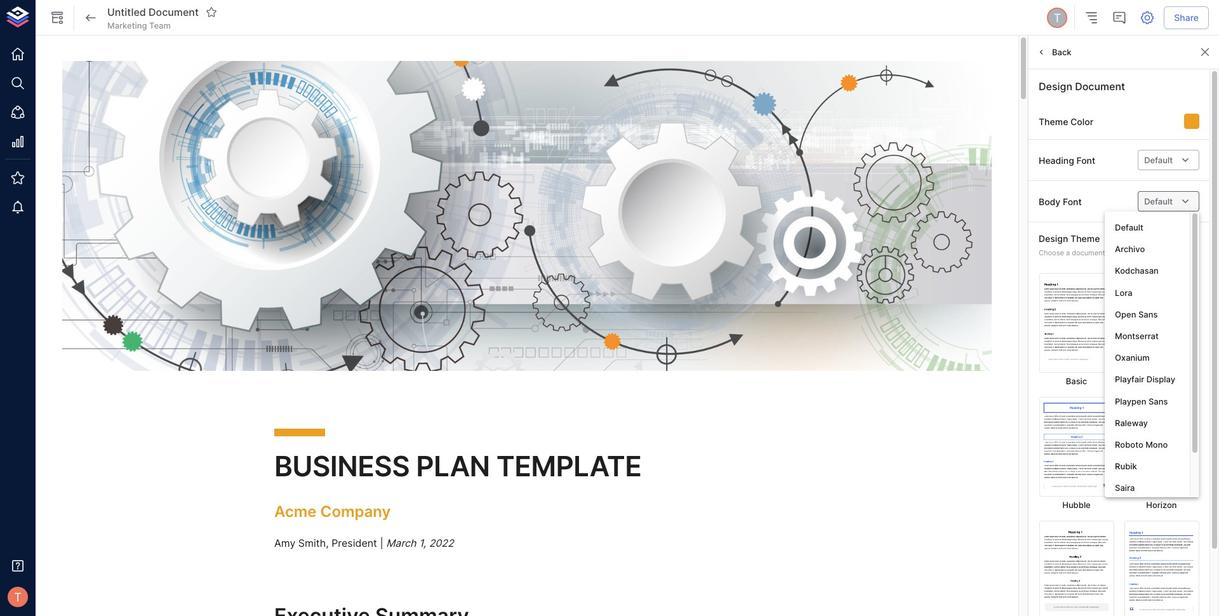 Task type: locate. For each thing, give the bounding box(es) containing it.
playpen
[[1116, 396, 1147, 406]]

design up choose
[[1039, 233, 1069, 244]]

design inside the design theme choose a document theme.
[[1039, 233, 1069, 244]]

lora button
[[1105, 282, 1191, 304]]

0 horizontal spatial t button
[[4, 583, 32, 611]]

go back image
[[83, 10, 98, 25]]

sans for playpen sans
[[1149, 396, 1169, 406]]

default for the topmost default button
[[1145, 155, 1173, 165]]

1 vertical spatial font
[[1063, 196, 1082, 207]]

default button
[[1139, 150, 1200, 171], [1139, 191, 1200, 212], [1105, 217, 1191, 238]]

sans down lora button
[[1139, 309, 1158, 319]]

back
[[1053, 47, 1072, 57]]

playpen sans button
[[1105, 390, 1191, 412]]

1 vertical spatial t button
[[4, 583, 32, 611]]

rubik button
[[1105, 456, 1191, 477]]

archivo
[[1116, 244, 1146, 254]]

color
[[1071, 116, 1094, 127]]

default
[[1145, 155, 1173, 165], [1145, 196, 1173, 206], [1116, 222, 1144, 233]]

president
[[332, 537, 377, 550]]

template
[[497, 449, 642, 483]]

1 vertical spatial document
[[1076, 80, 1126, 93]]

open sans
[[1116, 309, 1158, 319]]

plan
[[416, 449, 490, 483]]

1 horizontal spatial t
[[1054, 11, 1062, 25]]

0 vertical spatial document
[[149, 6, 199, 18]]

1 horizontal spatial t button
[[1046, 6, 1070, 30]]

1 vertical spatial t
[[14, 590, 22, 604]]

design theme choose a document theme.
[[1039, 233, 1131, 257]]

sans
[[1139, 309, 1158, 319], [1149, 396, 1169, 406]]

playfair display button
[[1105, 369, 1191, 390]]

t
[[1054, 11, 1062, 25], [14, 590, 22, 604]]

theme
[[1039, 116, 1069, 127], [1071, 233, 1101, 244]]

1 vertical spatial theme
[[1071, 233, 1101, 244]]

business
[[274, 449, 410, 483]]

0 vertical spatial default
[[1145, 155, 1173, 165]]

t button
[[1046, 6, 1070, 30], [4, 583, 32, 611]]

0 vertical spatial default button
[[1139, 150, 1200, 171]]

show wiki image
[[50, 10, 65, 25]]

font right heading
[[1077, 155, 1096, 166]]

1 vertical spatial default button
[[1139, 191, 1200, 212]]

1 design from the top
[[1039, 80, 1073, 93]]

montserrat button
[[1105, 325, 1191, 347]]

raleway button
[[1105, 412, 1191, 434]]

theme up the document
[[1071, 233, 1101, 244]]

table of contents image
[[1085, 10, 1100, 25]]

font
[[1077, 155, 1096, 166], [1063, 196, 1082, 207]]

amy
[[274, 537, 296, 550]]

document up team
[[149, 6, 199, 18]]

team
[[149, 20, 171, 30]]

document
[[149, 6, 199, 18], [1076, 80, 1126, 93]]

raleway
[[1116, 418, 1149, 428]]

0 vertical spatial sans
[[1139, 309, 1158, 319]]

1 vertical spatial sans
[[1149, 396, 1169, 406]]

minimal
[[1147, 376, 1178, 386]]

0 horizontal spatial t
[[14, 590, 22, 604]]

playfair
[[1116, 374, 1145, 385]]

0 vertical spatial t
[[1054, 11, 1062, 25]]

body
[[1039, 196, 1061, 207]]

1 horizontal spatial document
[[1076, 80, 1126, 93]]

document for untitled document
[[149, 6, 199, 18]]

amy smith, president | march 1, 2022
[[274, 537, 454, 550]]

design
[[1039, 80, 1073, 93], [1039, 233, 1069, 244]]

font right body
[[1063, 196, 1082, 207]]

0 horizontal spatial document
[[149, 6, 199, 18]]

march
[[386, 537, 416, 550]]

2 vertical spatial default button
[[1105, 217, 1191, 238]]

untitled
[[107, 6, 146, 18]]

|
[[380, 537, 383, 550]]

0 vertical spatial font
[[1077, 155, 1096, 166]]

theme color
[[1039, 116, 1094, 127]]

design down the 'back' button
[[1039, 80, 1073, 93]]

montserrat
[[1116, 331, 1159, 341]]

2 design from the top
[[1039, 233, 1069, 244]]

0 vertical spatial design
[[1039, 80, 1073, 93]]

1 vertical spatial default
[[1145, 196, 1173, 206]]

sans down minimal on the right
[[1149, 396, 1169, 406]]

theme inside the design theme choose a document theme.
[[1071, 233, 1101, 244]]

1 horizontal spatial theme
[[1071, 233, 1101, 244]]

1 vertical spatial design
[[1039, 233, 1069, 244]]

2022
[[429, 537, 454, 550]]

theme left 'color' at the right top
[[1039, 116, 1069, 127]]

0 vertical spatial theme
[[1039, 116, 1069, 127]]

document up 'color' at the right top
[[1076, 80, 1126, 93]]

t for the leftmost the t button
[[14, 590, 22, 604]]

marketing
[[107, 20, 147, 30]]

display
[[1147, 374, 1176, 385]]

design for design theme choose a document theme.
[[1039, 233, 1069, 244]]

smith,
[[298, 537, 329, 550]]

favorite image
[[206, 6, 217, 18]]

playpen sans
[[1116, 396, 1169, 406]]

open sans button
[[1105, 304, 1191, 325]]



Task type: vqa. For each thing, say whether or not it's contained in the screenshot.
Search documents, folders and workspaces... text box
no



Task type: describe. For each thing, give the bounding box(es) containing it.
document for design document
[[1076, 80, 1126, 93]]

horizon
[[1147, 500, 1178, 510]]

0 horizontal spatial theme
[[1039, 116, 1069, 127]]

marketing team
[[107, 20, 171, 30]]

kodchasan button
[[1105, 260, 1191, 282]]

open
[[1116, 309, 1137, 319]]

marketing team link
[[107, 20, 171, 31]]

2 vertical spatial default
[[1116, 222, 1144, 233]]

roboto
[[1116, 440, 1144, 450]]

body font
[[1039, 196, 1082, 207]]

comments image
[[1113, 10, 1128, 25]]

heading
[[1039, 155, 1075, 166]]

font for heading font
[[1077, 155, 1096, 166]]

kodchasan
[[1116, 266, 1159, 276]]

oxanium button
[[1105, 347, 1191, 369]]

mono
[[1146, 440, 1168, 450]]

1,
[[419, 537, 426, 550]]

settings image
[[1141, 10, 1156, 25]]

saira button
[[1105, 477, 1191, 499]]

0 vertical spatial t button
[[1046, 6, 1070, 30]]

basic
[[1066, 376, 1088, 386]]

oxanium
[[1116, 353, 1150, 363]]

choose
[[1039, 248, 1065, 257]]

company
[[321, 502, 391, 521]]

theme.
[[1108, 248, 1131, 257]]

acme
[[274, 502, 317, 521]]

sans for open sans
[[1139, 309, 1158, 319]]

roboto mono
[[1116, 440, 1168, 450]]

rubik
[[1116, 461, 1138, 471]]

hubble
[[1063, 500, 1091, 510]]

roboto mono button
[[1105, 434, 1191, 456]]

untitled document
[[107, 6, 199, 18]]

document
[[1072, 248, 1106, 257]]

t for topmost the t button
[[1054, 11, 1062, 25]]

font for body font
[[1063, 196, 1082, 207]]

share
[[1175, 12, 1199, 23]]

back button
[[1034, 42, 1075, 62]]

business plan template
[[274, 449, 642, 483]]

a
[[1067, 248, 1071, 257]]

playfair display
[[1116, 374, 1176, 385]]

default for default button to the middle
[[1145, 196, 1173, 206]]

share button
[[1165, 6, 1210, 29]]

design for design document
[[1039, 80, 1073, 93]]

lora
[[1116, 288, 1133, 298]]

saira
[[1116, 483, 1136, 493]]

design document
[[1039, 80, 1126, 93]]

acme company
[[274, 502, 391, 521]]

heading font
[[1039, 155, 1096, 166]]

archivo button
[[1105, 238, 1191, 260]]



